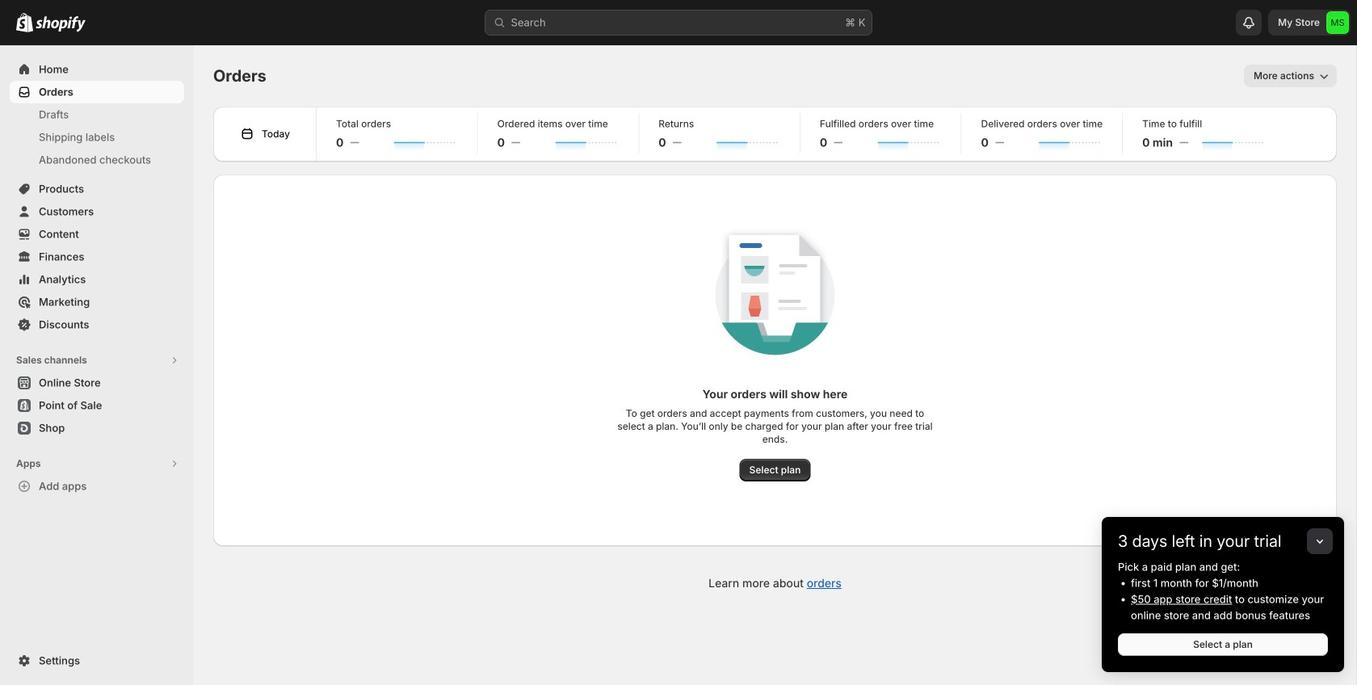 Task type: vqa. For each thing, say whether or not it's contained in the screenshot.
0.00 text box
no



Task type: locate. For each thing, give the bounding box(es) containing it.
my store image
[[1326, 11, 1349, 34]]



Task type: describe. For each thing, give the bounding box(es) containing it.
shopify image
[[16, 13, 33, 32]]

shopify image
[[36, 16, 86, 32]]



